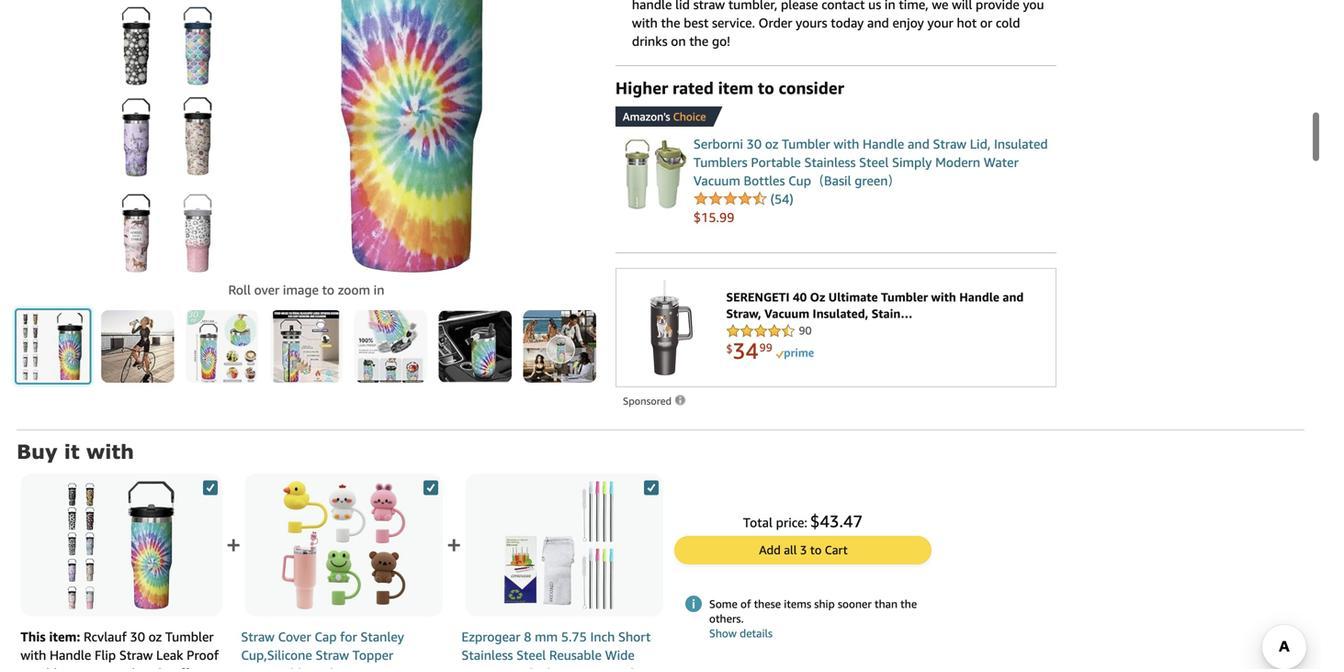 Task type: vqa. For each thing, say whether or not it's contained in the screenshot.
These
yes



Task type: locate. For each thing, give the bounding box(es) containing it.
+ for ezprogear 8 mm 5.75 inch short stainless steel reusable wide straw 8 pack short straw wi
[[446, 527, 462, 558]]

0 vertical spatial short
[[618, 627, 651, 642]]

of
[[740, 595, 751, 608]]

with
[[834, 134, 859, 149], [86, 437, 134, 461], [21, 645, 46, 661], [312, 664, 338, 670]]

serborni 30 oz tumbler with handle and straw lid, insulated tumblers portable stainless steel simply modern water vacuum bottles cup（basil green）
[[694, 134, 1048, 186]]

1 vertical spatial to
[[322, 279, 334, 295]]

0 horizontal spatial checkbox image
[[203, 478, 218, 493]]

8
[[524, 627, 531, 642], [498, 664, 506, 670]]

handle
[[863, 134, 904, 149], [50, 645, 91, 661]]

with right it
[[86, 437, 134, 461]]

1 horizontal spatial to
[[758, 75, 774, 95]]

simply
[[892, 152, 932, 167]]

image
[[283, 279, 319, 295]]

1 vertical spatial handle
[[50, 645, 91, 661]]

(54)
[[770, 189, 793, 204]]

2 horizontal spatial oz
[[765, 134, 778, 149]]

steel inside serborni 30 oz tumbler with handle and straw lid, insulated tumblers portable stainless steel simply modern water vacuum bottles cup（basil green）
[[859, 152, 889, 167]]

2 + from the left
[[446, 527, 462, 558]]

items
[[784, 595, 811, 608]]

amazon's choice
[[623, 107, 706, 120]]

checkbox image
[[203, 478, 218, 493], [423, 478, 438, 493], [644, 478, 659, 493]]

0 horizontal spatial stainless
[[462, 645, 513, 661]]

show details link
[[709, 624, 773, 638]]

stanley
[[360, 627, 404, 642]]

lid,
[[970, 134, 991, 149]]

+
[[226, 527, 241, 558], [446, 527, 462, 558]]

handle up 'simply'
[[863, 134, 904, 149]]

1 vertical spatial oz
[[148, 627, 162, 642]]

than
[[875, 595, 898, 608]]

straw right flip
[[119, 645, 153, 661]]

0 vertical spatial oz
[[765, 134, 778, 149]]

roll over image to zoom in
[[228, 279, 384, 295]]

0 vertical spatial 30
[[747, 134, 762, 149]]

to right item
[[758, 75, 774, 95]]

wide
[[605, 645, 635, 661]]

1 vertical spatial tumbler
[[165, 627, 214, 642]]

green）
[[855, 170, 901, 186]]

mm
[[535, 627, 558, 642]]

8 left pack
[[498, 664, 506, 670]]

2 horizontal spatial checkbox image
[[644, 478, 659, 493]]

1 horizontal spatial steel
[[859, 152, 889, 167]]

to left zoom
[[322, 279, 334, 295]]

straw inside serborni 30 oz tumbler with handle and straw lid, insulated tumblers portable stainless steel simply modern water vacuum bottles cup（basil green）
[[933, 134, 966, 149]]

steel up pack
[[516, 645, 546, 661]]

0 vertical spatial to
[[758, 75, 774, 95]]

checkbox image for straw cover cap for stanley cup,silicone straw topper compatible with 30&40 
[[423, 478, 438, 493]]

straw down reusable
[[576, 664, 609, 670]]

steel up green）
[[859, 152, 889, 167]]

serborni 30 oz tumbler with handle and straw lid, insulated tumblers portable stainless steel simply modern water vacuum bottles cup（basil green） link
[[694, 134, 1048, 186]]

None submit
[[17, 307, 89, 380], [101, 307, 174, 380], [185, 307, 258, 380], [270, 307, 343, 380], [354, 307, 427, 380], [439, 307, 512, 380], [523, 307, 596, 380], [17, 307, 89, 380], [101, 307, 174, 380], [185, 307, 258, 380], [270, 307, 343, 380], [354, 307, 427, 380], [439, 307, 512, 380], [523, 307, 596, 380]]

30 right 'rcvlauf'
[[130, 627, 145, 642]]

portable
[[751, 152, 801, 167]]

vacuum
[[694, 170, 740, 186]]

some of these items ship sooner than the others.
[[709, 595, 917, 623]]

insulated up water
[[994, 134, 1048, 149]]

stainless down ezprogear
[[462, 645, 513, 661]]

insulated
[[994, 134, 1048, 149], [108, 664, 161, 670]]

30 up portable
[[747, 134, 762, 149]]

1 horizontal spatial tumbler
[[165, 627, 214, 642]]

stainless inside serborni 30 oz tumbler with handle and straw lid, insulated tumblers portable stainless steel simply modern water vacuum bottles cup（basil green）
[[804, 152, 856, 167]]

inch
[[590, 627, 615, 642]]

higher rated item to consider
[[615, 75, 844, 95]]

show details
[[709, 625, 773, 638]]

to for item
[[758, 75, 774, 95]]

2 vertical spatial tumbler
[[21, 664, 69, 670]]

buy
[[17, 437, 58, 461]]

insulated down flip
[[108, 664, 161, 670]]

1 horizontal spatial +
[[446, 527, 462, 558]]

1 + from the left
[[226, 527, 241, 558]]

show
[[709, 625, 737, 638]]

with down cap
[[312, 664, 338, 670]]

stainless up cup（basil
[[804, 152, 856, 167]]

topper
[[352, 645, 393, 661]]

oz for rcvlauf
[[148, 627, 162, 642]]

1 horizontal spatial checkbox image
[[423, 478, 438, 493]]

leave feedback on sponsored ad element
[[623, 393, 687, 405]]

1 horizontal spatial insulated
[[994, 134, 1048, 149]]

straw down cap
[[316, 645, 349, 661]]

0 vertical spatial tumbler
[[782, 134, 830, 149]]

2 horizontal spatial to
[[810, 541, 822, 555]]

short
[[618, 627, 651, 642], [540, 664, 572, 670]]

to right 3
[[810, 541, 822, 555]]

0 horizontal spatial insulated
[[108, 664, 161, 670]]

1 vertical spatial 30
[[130, 627, 145, 642]]

checkbox image for ezprogear 8 mm 5.75 inch short stainless steel reusable wide straw 8 pack short straw wi
[[644, 478, 659, 493]]

ezprogear
[[462, 627, 520, 642]]

2 checkbox image from the left
[[423, 478, 438, 493]]

1 vertical spatial insulated
[[108, 664, 161, 670]]

Add all 3 to Cart submit
[[675, 535, 931, 561]]

2 vertical spatial 30
[[72, 664, 87, 670]]

with inside rcvlauf 30 oz tumbler with handle flip straw leak proof tumbler 30 oz insulated coff
[[21, 645, 46, 661]]

roll
[[228, 279, 251, 295]]

cap
[[314, 627, 337, 642]]

for
[[340, 627, 357, 642]]

straw cover cap for stanley cup,silicone straw topper compatible with 30&40 
[[241, 627, 437, 670]]

30 inside serborni 30 oz tumbler with handle and straw lid, insulated tumblers portable stainless steel simply modern water vacuum bottles cup（basil green）
[[747, 134, 762, 149]]

8 left mm
[[524, 627, 531, 642]]

0 horizontal spatial 8
[[498, 664, 506, 670]]

3 checkbox image from the left
[[644, 478, 659, 493]]

0 horizontal spatial to
[[322, 279, 334, 295]]

others.
[[709, 610, 744, 623]]

sponsored
[[623, 393, 674, 405]]

with inside "straw cover cap for stanley cup,silicone straw topper compatible with 30&40"
[[312, 664, 338, 670]]

1 horizontal spatial oz
[[148, 627, 162, 642]]

1 horizontal spatial short
[[618, 627, 651, 642]]

oz down flip
[[91, 664, 104, 670]]

with down this
[[21, 645, 46, 661]]

consider
[[779, 75, 844, 95]]

short up wide
[[618, 627, 651, 642]]

straw
[[933, 134, 966, 149], [241, 627, 275, 642], [119, 645, 153, 661], [316, 645, 349, 661], [462, 664, 495, 670], [576, 664, 609, 670]]

tumbler up portable
[[782, 134, 830, 149]]

to for 3
[[810, 541, 822, 555]]

water
[[984, 152, 1019, 167]]

tumbler inside serborni 30 oz tumbler with handle and straw lid, insulated tumblers portable stainless steel simply modern water vacuum bottles cup（basil green）
[[782, 134, 830, 149]]

these
[[754, 595, 781, 608]]

1 horizontal spatial 8
[[524, 627, 531, 642]]

0 horizontal spatial 30
[[72, 664, 87, 670]]

total
[[743, 513, 773, 528]]

choice
[[673, 107, 706, 120]]

3
[[800, 541, 807, 555]]

1 horizontal spatial 30
[[130, 627, 145, 642]]

insulated inside serborni 30 oz tumbler with handle and straw lid, insulated tumblers portable stainless steel simply modern water vacuum bottles cup（basil green）
[[994, 134, 1048, 149]]

cover
[[278, 627, 311, 642]]

$43.47
[[810, 509, 863, 529]]

1 vertical spatial short
[[540, 664, 572, 670]]

30 down item:
[[72, 664, 87, 670]]

oz
[[765, 134, 778, 149], [148, 627, 162, 642], [91, 664, 104, 670]]

steel
[[859, 152, 889, 167], [516, 645, 546, 661]]

1 vertical spatial steel
[[516, 645, 546, 661]]

0 vertical spatial steel
[[859, 152, 889, 167]]

tumbler down this item:
[[21, 664, 69, 670]]

straw up modern
[[933, 134, 966, 149]]

0 horizontal spatial short
[[540, 664, 572, 670]]

to
[[758, 75, 774, 95], [322, 279, 334, 295], [810, 541, 822, 555]]

tumbler
[[782, 134, 830, 149], [165, 627, 214, 642], [21, 664, 69, 670]]

tumblers
[[694, 152, 748, 167]]

short down reusable
[[540, 664, 572, 670]]

oz for serborni
[[765, 134, 778, 149]]

0 horizontal spatial handle
[[50, 645, 91, 661]]

1 vertical spatial stainless
[[462, 645, 513, 661]]

with up cup（basil
[[834, 134, 859, 149]]

2 horizontal spatial tumbler
[[782, 134, 830, 149]]

price:
[[776, 513, 807, 528]]

handle inside serborni 30 oz tumbler with handle and straw lid, insulated tumblers portable stainless steel simply modern water vacuum bottles cup（basil green）
[[863, 134, 904, 149]]

1 vertical spatial 8
[[498, 664, 506, 670]]

oz up portable
[[765, 134, 778, 149]]

0 vertical spatial insulated
[[994, 134, 1048, 149]]

2 horizontal spatial 30
[[747, 134, 762, 149]]

0 horizontal spatial +
[[226, 527, 241, 558]]

30
[[747, 134, 762, 149], [130, 627, 145, 642], [72, 664, 87, 670]]

tumbler up proof
[[165, 627, 214, 642]]

0 vertical spatial stainless
[[804, 152, 856, 167]]

oz up the leak at the left bottom of the page
[[148, 627, 162, 642]]

2 vertical spatial oz
[[91, 664, 104, 670]]

30&40
[[341, 664, 380, 670]]

1 horizontal spatial handle
[[863, 134, 904, 149]]

stainless
[[804, 152, 856, 167], [462, 645, 513, 661]]

amazon's
[[623, 107, 670, 120]]

and
[[908, 134, 930, 149]]

2 vertical spatial to
[[810, 541, 822, 555]]

oz inside serborni 30 oz tumbler with handle and straw lid, insulated tumblers portable stainless steel simply modern water vacuum bottles cup（basil green）
[[765, 134, 778, 149]]

handle down item:
[[50, 645, 91, 661]]

0 horizontal spatial steel
[[516, 645, 546, 661]]

handle inside rcvlauf 30 oz tumbler with handle flip straw leak proof tumbler 30 oz insulated coff
[[50, 645, 91, 661]]

rated
[[672, 75, 714, 95]]

0 vertical spatial handle
[[863, 134, 904, 149]]

add all 3 to cart
[[759, 541, 848, 555]]

0 horizontal spatial tumbler
[[21, 664, 69, 670]]

1 horizontal spatial stainless
[[804, 152, 856, 167]]



Task type: describe. For each thing, give the bounding box(es) containing it.
handle for flip
[[50, 645, 91, 661]]

proof
[[187, 645, 219, 661]]

+ for straw cover cap for stanley cup,silicone straw topper compatible with 30&40 
[[226, 527, 241, 558]]

buy it with
[[17, 437, 134, 461]]

modern
[[935, 152, 980, 167]]

cart
[[825, 541, 848, 555]]

with inside serborni 30 oz tumbler with handle and straw lid, insulated tumblers portable stainless steel simply modern water vacuum bottles cup（basil green）
[[834, 134, 859, 149]]

it
[[64, 437, 80, 461]]

bottles
[[744, 170, 785, 186]]

some
[[709, 595, 738, 608]]

higher
[[615, 75, 668, 95]]

rcvlauf 30 oz tumbler with handle flip straw leak proof tumbler 30 oz insulated coff
[[21, 627, 219, 670]]

over
[[254, 279, 280, 295]]

total price: $43.47
[[743, 509, 863, 529]]

all
[[784, 541, 797, 555]]

in
[[374, 279, 384, 295]]

reusable
[[549, 645, 602, 661]]

tumbler for steel
[[782, 134, 830, 149]]

this item:
[[21, 627, 84, 642]]

0 horizontal spatial oz
[[91, 664, 104, 670]]

item:
[[49, 627, 80, 642]]

zoom
[[338, 279, 370, 295]]

rcvlauf
[[84, 627, 127, 642]]

compatible
[[241, 664, 308, 670]]

ezprogear 8 mm 5.75 inch short stainless steel reusable wide straw 8 pack short straw with silicone tips and canvas bag (8 sh image
[[500, 479, 629, 607]]

leak
[[156, 645, 183, 661]]

straw cover cap for stanley cup,silicone straw topper compatible with 30&40 link
[[241, 626, 443, 670]]

ezprogear 8 mm 5.75 inch short stainless steel reusable wide straw 8 pack short straw wi
[[462, 627, 651, 670]]

cup,silicone
[[241, 645, 312, 661]]

30 for serborni
[[747, 134, 762, 149]]

0 vertical spatial 8
[[524, 627, 531, 642]]

cup（basil
[[788, 170, 851, 186]]

this
[[21, 627, 46, 642]]

the
[[900, 595, 917, 608]]

add
[[759, 541, 781, 555]]

straw inside rcvlauf 30 oz tumbler with handle flip straw leak proof tumbler 30 oz insulated coff
[[119, 645, 153, 661]]

sooner
[[838, 595, 872, 608]]

sponsored link
[[623, 390, 687, 408]]

rcvlauf 30 oz tumbler with handle flip straw leak proof tumbler 30 oz insulated coffee mug with handle 30 oz tie dye tumbler image
[[57, 479, 186, 607]]

straw cover cap for stanley cup,silicone straw topper compatible with 30&40 oz tumbler with handle,10mm 0.4in dust-proof reus image
[[279, 479, 408, 607]]

$15.99
[[694, 207, 734, 222]]

item
[[718, 75, 754, 95]]

details
[[740, 625, 773, 638]]

insulated inside rcvlauf 30 oz tumbler with handle flip straw leak proof tumbler 30 oz insulated coff
[[108, 664, 161, 670]]

straw down ezprogear
[[462, 664, 495, 670]]

30 for rcvlauf
[[130, 627, 145, 642]]

alert image
[[685, 593, 702, 610]]

steel inside ezprogear 8 mm 5.75 inch short stainless steel reusable wide straw 8 pack short straw wi
[[516, 645, 546, 661]]

tumbler for insulated
[[165, 627, 214, 642]]

5.75
[[561, 627, 587, 642]]

ship
[[814, 595, 835, 608]]

stainless inside ezprogear 8 mm 5.75 inch short stainless steel reusable wide straw 8 pack short straw wi
[[462, 645, 513, 661]]

1 checkbox image from the left
[[203, 478, 218, 493]]

handle for and
[[863, 134, 904, 149]]

rcvlauf 30 oz tumbler with handle flip straw leak proof tumbler 30 oz insulated coffee mug with handle 30 oz tie dye tumbler with handle and flip straw tie dye water bottles gifts for women image
[[121, 0, 491, 270]]

straw up cup,silicone
[[241, 627, 275, 642]]

ezprogear 8 mm 5.75 inch short stainless steel reusable wide straw 8 pack short straw wi link
[[462, 626, 663, 670]]

pack
[[509, 664, 536, 670]]

serborni
[[694, 134, 743, 149]]

to for image
[[322, 279, 334, 295]]

(54) link
[[770, 189, 793, 204]]

flip
[[95, 645, 116, 661]]



